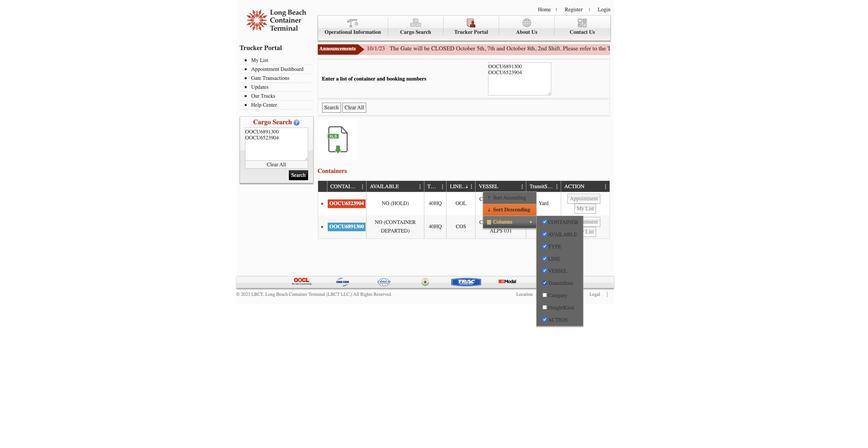 Task type: locate. For each thing, give the bounding box(es) containing it.
40hq cell left cos
[[424, 216, 446, 239]]

action right transitstate link
[[564, 184, 584, 190]]

0 vertical spatial type
[[427, 184, 441, 190]]

transitstate up privacy policy link
[[548, 281, 573, 287]]

no inside no (container departed)
[[375, 220, 382, 226]]

3 row from the top
[[318, 216, 609, 239]]

None submit
[[322, 103, 341, 113], [289, 171, 308, 181], [322, 103, 341, 113], [289, 171, 308, 181]]

1 horizontal spatial for
[[731, 45, 738, 52]]

search down help center "link"
[[273, 119, 292, 126]]

us right 'contact'
[[589, 29, 595, 35]]

031 down the sort ascending
[[504, 205, 512, 211]]

031 down columns
[[504, 228, 512, 234]]

alps for cos
[[490, 228, 503, 234]]

row containing cosco shipping alps 031
[[318, 193, 609, 216]]

cargo search
[[400, 29, 431, 35], [253, 119, 292, 126]]

list
[[340, 76, 347, 82]]

edit column settings image inside action column header
[[603, 185, 608, 190]]

1 horizontal spatial vessel
[[548, 269, 567, 275]]

trucker portal up list
[[240, 44, 282, 52]]

edit column settings image
[[418, 185, 423, 190], [440, 185, 445, 190], [520, 185, 525, 190], [554, 185, 560, 190]]

0 horizontal spatial cargo search
[[253, 119, 292, 126]]

action column header
[[561, 181, 609, 193]]

1 40hq cell from the top
[[424, 193, 446, 216]]

departed cell
[[526, 216, 561, 239]]

edit column settings image inside available column header
[[418, 185, 423, 190]]

1 vertical spatial all
[[353, 292, 359, 298]]

edit column settings image inside the transitstate column header
[[554, 185, 560, 190]]

edit column settings image left type column header
[[418, 185, 423, 190]]

all right clear on the top
[[279, 162, 286, 168]]

gate transactions link
[[245, 75, 313, 81]]

contact
[[570, 29, 588, 35]]

alps
[[490, 205, 503, 211], [490, 228, 503, 234]]

login link
[[598, 7, 610, 13]]

cosco shipping alps 031 cell
[[475, 193, 526, 216], [475, 216, 526, 239]]

1 vertical spatial available
[[548, 232, 577, 238]]

0 horizontal spatial type
[[427, 184, 441, 190]]

available inside available link
[[370, 184, 399, 190]]

0 horizontal spatial all
[[279, 162, 286, 168]]

shipping
[[498, 197, 522, 203], [498, 220, 522, 226]]

031 for yard
[[504, 205, 512, 211]]

1 horizontal spatial type
[[548, 244, 561, 250]]

2 40hq from the top
[[429, 224, 442, 230]]

0 horizontal spatial for
[[676, 45, 683, 52]]

edit column settings image
[[360, 185, 365, 190], [469, 185, 474, 190], [603, 185, 608, 190]]

1 horizontal spatial line
[[548, 257, 560, 263]]

0 vertical spatial no
[[382, 201, 389, 207]]

0 vertical spatial trucker
[[454, 29, 473, 35]]

2 cosco from the top
[[479, 220, 497, 226]]

line column header
[[446, 181, 475, 193]]

trucker portal up 5th, at the top right of the page
[[454, 29, 488, 35]]

0 horizontal spatial available
[[370, 184, 399, 190]]

1 horizontal spatial portal
[[474, 29, 488, 35]]

40hq for ool
[[429, 201, 442, 207]]

trucker up the my
[[240, 44, 263, 52]]

policy
[[563, 292, 575, 298]]

1 vertical spatial cargo
[[253, 119, 271, 126]]

1 horizontal spatial trucker portal
[[454, 29, 488, 35]]

menu bar containing my list
[[240, 57, 316, 110]]

1 for from the left
[[676, 45, 683, 52]]

cosco for ool
[[479, 197, 497, 203]]

40hq
[[429, 201, 442, 207], [429, 224, 442, 230]]

1 vertical spatial menu bar
[[240, 57, 316, 110]]

container link
[[330, 181, 364, 192]]

all
[[279, 162, 286, 168], [353, 292, 359, 298]]

cosco down sort descending menu item
[[479, 220, 497, 226]]

no up departed)
[[375, 220, 382, 226]]

sort up columns
[[493, 207, 503, 213]]

3 edit column settings image from the left
[[603, 185, 608, 190]]

0 horizontal spatial |
[[556, 7, 557, 13]]

1 | from the left
[[556, 7, 557, 13]]

edit column settings image inside vessel column header
[[520, 185, 525, 190]]

shipping for yard
[[498, 197, 522, 203]]

ool cell
[[446, 193, 475, 216]]

0 vertical spatial portal
[[474, 29, 488, 35]]

and right 7th
[[496, 45, 505, 52]]

us inside contact us "link"
[[589, 29, 595, 35]]

vessel up privacy at the right bottom of page
[[548, 269, 567, 275]]

(container
[[384, 220, 416, 226]]

updates link
[[245, 84, 313, 90]]

no for no (container departed)
[[375, 220, 382, 226]]

for
[[676, 45, 683, 52], [731, 45, 738, 52]]

1 horizontal spatial cargo search
[[400, 29, 431, 35]]

2 alps from the top
[[490, 228, 503, 234]]

cargo search inside cargo search link
[[400, 29, 431, 35]]

0 vertical spatial vessel
[[479, 184, 498, 190]]

and left "booking"
[[377, 76, 385, 82]]

cosco down the vessel link
[[479, 197, 497, 203]]

the
[[599, 45, 606, 52], [739, 45, 747, 52]]

trucker up closed
[[454, 29, 473, 35]]

further
[[684, 45, 701, 52]]

1 edit column settings image from the left
[[418, 185, 423, 190]]

alps down columns
[[490, 228, 503, 234]]

contact us
[[570, 29, 595, 35]]

2 us from the left
[[589, 29, 595, 35]]

0 horizontal spatial container
[[330, 184, 361, 190]]

cargo search up will at the left
[[400, 29, 431, 35]]

40hq cell for cos
[[424, 216, 446, 239]]

vessel up the sort ascending
[[479, 184, 498, 190]]

the right "to"
[[599, 45, 606, 52]]

available down departed
[[548, 232, 577, 238]]

0 vertical spatial cosco shipping alps 031
[[479, 197, 522, 211]]

shipping for departed
[[498, 220, 522, 226]]

1 horizontal spatial edit column settings image
[[469, 185, 474, 190]]

transitstate inside column header
[[530, 184, 555, 190]]

gate inside my list appointment dashboard gate transactions updates our trucks help center
[[251, 75, 261, 81]]

2 sort from the top
[[493, 207, 503, 213]]

available up no (hold)
[[370, 184, 399, 190]]

cosco shipping alps 031 down sort descending menu item
[[479, 220, 522, 234]]

cell
[[561, 193, 609, 216], [561, 216, 609, 239]]

type
[[427, 184, 441, 190], [548, 244, 561, 250]]

edit column settings image for container
[[360, 185, 365, 190]]

no for no (hold)
[[382, 201, 389, 207]]

2 | from the left
[[589, 7, 590, 13]]

1 vertical spatial action
[[548, 318, 568, 324]]

2 edit column settings image from the left
[[469, 185, 474, 190]]

0 horizontal spatial trucker portal
[[240, 44, 282, 52]]

portal
[[474, 29, 488, 35], [264, 44, 282, 52]]

for right the page
[[676, 45, 683, 52]]

and
[[496, 45, 505, 52], [377, 76, 385, 82]]

page
[[663, 45, 675, 52]]

october left 8th,
[[507, 45, 526, 52]]

1 vertical spatial type
[[548, 244, 561, 250]]

vessel inside menu
[[548, 269, 567, 275]]

0 horizontal spatial edit column settings image
[[360, 185, 365, 190]]

container
[[289, 292, 307, 298]]

to
[[593, 45, 597, 52]]

trucker
[[454, 29, 473, 35], [240, 44, 263, 52]]

cargo up will at the left
[[400, 29, 414, 35]]

2 horizontal spatial gate
[[623, 45, 634, 52]]

1 40hq from the top
[[429, 201, 442, 207]]

menu containing container
[[536, 216, 583, 327]]

action down freightkind
[[548, 318, 568, 324]]

1 october from the left
[[456, 45, 475, 52]]

row group containing cosco shipping alps 031
[[318, 193, 609, 239]]

0 horizontal spatial line
[[450, 184, 462, 190]]

gate
[[400, 45, 412, 52], [623, 45, 634, 52], [251, 75, 261, 81]]

freightkind
[[548, 305, 574, 311]]

the left week.
[[739, 45, 747, 52]]

0 vertical spatial shipping
[[498, 197, 522, 203]]

appointment
[[251, 66, 279, 72]]

oocu6891300 cell
[[327, 216, 366, 239]]

lbct,
[[251, 292, 264, 298]]

0 vertical spatial available
[[370, 184, 399, 190]]

0 vertical spatial cosco
[[479, 197, 497, 203]]

edit column settings image inside line column header
[[469, 185, 474, 190]]

type down departed cell
[[548, 244, 561, 250]]

edit column settings image left action link
[[554, 185, 560, 190]]

vessel inside column header
[[479, 184, 498, 190]]

1 vertical spatial cargo search
[[253, 119, 292, 126]]

edit column settings image right action link
[[603, 185, 608, 190]]

| right home link at the top of page
[[556, 7, 557, 13]]

trucker portal link
[[444, 17, 499, 36]]

appointment dashboard link
[[245, 66, 313, 72]]

1 alps from the top
[[490, 205, 503, 211]]

cargo inside menu bar
[[400, 29, 414, 35]]

2 cell from the top
[[561, 216, 609, 239]]

0 vertical spatial and
[[496, 45, 505, 52]]

0 horizontal spatial us
[[531, 29, 537, 35]]

1 edit column settings image from the left
[[360, 185, 365, 190]]

0 vertical spatial line
[[450, 184, 462, 190]]

for right details
[[731, 45, 738, 52]]

help center link
[[245, 102, 313, 108]]

1 horizontal spatial trucker
[[454, 29, 473, 35]]

type left line column header
[[427, 184, 441, 190]]

0 horizontal spatial trucker
[[240, 44, 263, 52]]

cos cell
[[446, 216, 475, 239]]

1 cosco shipping alps 031 cell from the top
[[475, 193, 526, 216]]

cargo search link
[[388, 17, 444, 36]]

1 vertical spatial vessel
[[548, 269, 567, 275]]

2 horizontal spatial edit column settings image
[[603, 185, 608, 190]]

tree grid
[[318, 181, 609, 239]]

1 row from the top
[[318, 181, 609, 193]]

cargo down help
[[253, 119, 271, 126]]

edit column settings image for available
[[418, 185, 423, 190]]

40hq cell for ool
[[424, 193, 446, 216]]

no (hold)
[[382, 201, 409, 207]]

transactions
[[262, 75, 289, 81]]

1 vertical spatial sort
[[493, 207, 503, 213]]

type inside column header
[[427, 184, 441, 190]]

1 vertical spatial container
[[548, 220, 578, 226]]

1 vertical spatial cosco
[[479, 220, 497, 226]]

0 vertical spatial search
[[416, 29, 431, 35]]

us
[[531, 29, 537, 35], [589, 29, 595, 35]]

40hq down type column header
[[429, 201, 442, 207]]

menu bar
[[318, 15, 610, 41], [240, 57, 316, 110], [483, 192, 584, 327]]

0 horizontal spatial search
[[273, 119, 292, 126]]

cos
[[456, 224, 466, 230]]

trucker portal inside menu bar
[[454, 29, 488, 35]]

edit column settings image left the vessel link
[[469, 185, 474, 190]]

row down line 'link'
[[318, 193, 609, 216]]

40hq for cos
[[429, 224, 442, 230]]

action inside action link
[[564, 184, 584, 190]]

0 vertical spatial all
[[279, 162, 286, 168]]

sort for sort ascending
[[493, 195, 502, 201]]

0 horizontal spatial october
[[456, 45, 475, 52]]

1 vertical spatial portal
[[264, 44, 282, 52]]

search up "be"
[[416, 29, 431, 35]]

menu bar containing operational information
[[318, 15, 610, 41]]

2 vertical spatial menu bar
[[483, 192, 584, 327]]

0 vertical spatial trucker portal
[[454, 29, 488, 35]]

1 vertical spatial and
[[377, 76, 385, 82]]

None checkbox
[[543, 220, 547, 224], [543, 281, 547, 286], [543, 318, 547, 322], [543, 220, 547, 224], [543, 281, 547, 286], [543, 318, 547, 322]]

1 us from the left
[[531, 29, 537, 35]]

1 horizontal spatial us
[[589, 29, 595, 35]]

0 vertical spatial action
[[564, 184, 584, 190]]

long
[[265, 292, 275, 298]]

no (container departed) cell
[[366, 216, 424, 239]]

None checkbox
[[543, 232, 547, 237], [543, 245, 547, 249], [543, 257, 547, 261], [543, 269, 547, 273], [543, 294, 547, 298], [543, 306, 547, 310], [543, 232, 547, 237], [543, 245, 547, 249], [543, 257, 547, 261], [543, 269, 547, 273], [543, 294, 547, 298], [543, 306, 547, 310]]

cosco shipping alps 031 down vessel column header
[[479, 197, 522, 211]]

available
[[370, 184, 399, 190], [548, 232, 577, 238]]

1 cosco from the top
[[479, 197, 497, 203]]

1 shipping from the top
[[498, 197, 522, 203]]

portal inside trucker portal link
[[474, 29, 488, 35]]

container
[[330, 184, 361, 190], [548, 220, 578, 226]]

october left 5th, at the top right of the page
[[456, 45, 475, 52]]

edit column settings image for transitstate
[[554, 185, 560, 190]]

1 horizontal spatial gate
[[400, 45, 412, 52]]

1 horizontal spatial the
[[739, 45, 747, 52]]

edit column settings image inside container column header
[[360, 185, 365, 190]]

1 vertical spatial cosco shipping alps 031
[[479, 220, 522, 234]]

1 horizontal spatial october
[[507, 45, 526, 52]]

3 edit column settings image from the left
[[520, 185, 525, 190]]

0 vertical spatial menu bar
[[318, 15, 610, 41]]

oocu6523904
[[329, 201, 364, 207]]

menu
[[536, 216, 583, 327]]

search inside menu bar
[[416, 29, 431, 35]]

sort down vessel column header
[[493, 195, 502, 201]]

1 031 from the top
[[504, 205, 512, 211]]

portal up my list link
[[264, 44, 282, 52]]

1 sort from the top
[[493, 195, 502, 201]]

2 for from the left
[[731, 45, 738, 52]]

5th,
[[477, 45, 486, 52]]

container down yard cell
[[548, 220, 578, 226]]

1 vertical spatial 40hq
[[429, 224, 442, 230]]

0 vertical spatial alps
[[490, 205, 503, 211]]

1 vertical spatial alps
[[490, 228, 503, 234]]

shipping up sort descending menu item
[[498, 197, 522, 203]]

| left login link
[[589, 7, 590, 13]]

menu item
[[483, 216, 584, 327]]

0 horizontal spatial the
[[599, 45, 606, 52]]

40hq cell
[[424, 193, 446, 216], [424, 216, 446, 239]]

location
[[516, 292, 533, 298]]

enter a list of container and booking numbers
[[322, 76, 426, 82]]

no (hold) cell
[[366, 193, 424, 216]]

container column header
[[327, 181, 366, 193]]

sort inside sort descending menu item
[[493, 207, 503, 213]]

location link
[[516, 292, 533, 298]]

0 vertical spatial sort
[[493, 195, 502, 201]]

line link
[[450, 181, 473, 192]]

gate up updates
[[251, 75, 261, 81]]

1 vertical spatial trucker
[[240, 44, 263, 52]]

search
[[416, 29, 431, 35], [273, 119, 292, 126]]

container up oocu6523904
[[330, 184, 361, 190]]

edit column settings image up "ascending"
[[520, 185, 525, 190]]

us inside about us link
[[531, 29, 537, 35]]

action inside menu
[[548, 318, 568, 324]]

1 vertical spatial no
[[375, 220, 382, 226]]

sort for sort descending
[[493, 207, 503, 213]]

hours
[[636, 45, 650, 52]]

shift.
[[548, 45, 562, 52]]

gate
[[702, 45, 712, 52]]

edit column settings image up oocu6523904
[[360, 185, 365, 190]]

booking
[[387, 76, 405, 82]]

row up ool
[[318, 181, 609, 193]]

line inside line 'link'
[[450, 184, 462, 190]]

trucker portal
[[454, 29, 488, 35], [240, 44, 282, 52]]

0 vertical spatial transitstate
[[530, 184, 555, 190]]

transitstate
[[530, 184, 555, 190], [548, 281, 573, 287]]

1 horizontal spatial available
[[548, 232, 577, 238]]

line
[[450, 184, 462, 190], [548, 257, 560, 263]]

legal link
[[590, 292, 600, 298]]

0 vertical spatial cargo
[[400, 29, 414, 35]]

1 vertical spatial transitstate
[[548, 281, 573, 287]]

cargo search down center
[[253, 119, 292, 126]]

menu inside menu bar
[[536, 216, 583, 327]]

row containing container
[[318, 181, 609, 193]]

2 031 from the top
[[504, 228, 512, 234]]

2 row from the top
[[318, 193, 609, 216]]

1 horizontal spatial container
[[548, 220, 578, 226]]

4 edit column settings image from the left
[[554, 185, 560, 190]]

40hq cell down the type link at the top right
[[424, 193, 446, 216]]

gate right truck
[[623, 45, 634, 52]]

container inside column header
[[330, 184, 361, 190]]

edit column settings image inside type column header
[[440, 185, 445, 190]]

2 shipping from the top
[[498, 220, 522, 226]]

portal up 5th, at the top right of the page
[[474, 29, 488, 35]]

alps for ool
[[490, 205, 503, 211]]

1 cell from the top
[[561, 193, 609, 216]]

transitstate up yard
[[530, 184, 555, 190]]

0 vertical spatial cargo search
[[400, 29, 431, 35]]

will
[[413, 45, 423, 52]]

0 vertical spatial 031
[[504, 205, 512, 211]]

2 october from the left
[[507, 45, 526, 52]]

row
[[318, 181, 609, 193], [318, 193, 609, 216], [318, 216, 609, 239]]

1 horizontal spatial |
[[589, 7, 590, 13]]

Enter container numbers and/ or booking numbers. Press ESC to reset input box text field
[[488, 62, 551, 96]]

40hq left cos cell
[[429, 224, 442, 230]]

2 edit column settings image from the left
[[440, 185, 445, 190]]

available inside menu
[[548, 232, 577, 238]]

numbers
[[406, 76, 426, 82]]

2 40hq cell from the top
[[424, 216, 446, 239]]

1 cosco shipping alps 031 from the top
[[479, 197, 522, 211]]

gate right the
[[400, 45, 412, 52]]

None button
[[342, 103, 366, 113], [568, 194, 600, 204], [574, 204, 596, 214], [568, 217, 600, 227], [574, 227, 596, 237], [342, 103, 366, 113], [568, 194, 600, 204], [574, 204, 596, 214], [568, 217, 600, 227], [574, 227, 596, 237]]

0 vertical spatial container
[[330, 184, 361, 190]]

0 horizontal spatial gate
[[251, 75, 261, 81]]

cosco shipping alps 031 for cos
[[479, 220, 522, 234]]

us right "about"
[[531, 29, 537, 35]]

2 cosco shipping alps 031 cell from the top
[[475, 216, 526, 239]]

0 horizontal spatial vessel
[[479, 184, 498, 190]]

no left (hold)
[[382, 201, 389, 207]]

alps up columns
[[490, 205, 503, 211]]

1 vertical spatial trucker portal
[[240, 44, 282, 52]]

cosco shipping alps 031
[[479, 197, 522, 211], [479, 220, 522, 234]]

row group
[[318, 193, 609, 239]]

1 horizontal spatial search
[[416, 29, 431, 35]]

row down ool
[[318, 216, 609, 239]]

0 vertical spatial 40hq
[[429, 201, 442, 207]]

1 vertical spatial line
[[548, 257, 560, 263]]

type inside menu
[[548, 244, 561, 250]]

1 vertical spatial 031
[[504, 228, 512, 234]]

all right the llc.)
[[353, 292, 359, 298]]

shipping down sort descending menu item
[[498, 220, 522, 226]]

1 vertical spatial shipping
[[498, 220, 522, 226]]

1 horizontal spatial cargo
[[400, 29, 414, 35]]

register
[[565, 7, 583, 13]]

2 cosco shipping alps 031 from the top
[[479, 220, 522, 234]]

edit column settings image left line column header
[[440, 185, 445, 190]]



Task type: vqa. For each thing, say whether or not it's contained in the screenshot.
Home
yes



Task type: describe. For each thing, give the bounding box(es) containing it.
container inside menu
[[548, 220, 578, 226]]

rights
[[360, 292, 372, 298]]

descending
[[504, 207, 530, 213]]

privacy
[[548, 292, 562, 298]]

privacy policy
[[548, 292, 575, 298]]

container
[[354, 76, 375, 82]]

2 the from the left
[[739, 45, 747, 52]]

1 vertical spatial search
[[273, 119, 292, 126]]

menu item containing columns
[[483, 216, 584, 327]]

closed
[[431, 45, 454, 52]]

vessel link
[[479, 181, 501, 192]]

type link
[[427, 181, 444, 192]]

available column header
[[366, 181, 424, 193]]

2nd
[[538, 45, 547, 52]]

trucker inside menu bar
[[454, 29, 473, 35]]

8th,
[[527, 45, 536, 52]]

yard cell
[[526, 193, 561, 216]]

privacy policy link
[[548, 292, 575, 298]]

edit column settings image for type
[[440, 185, 445, 190]]

help
[[251, 102, 262, 108]]

columns
[[493, 220, 512, 225]]

cosco shipping alps 031 cell for ool
[[475, 193, 526, 216]]

beach
[[276, 292, 288, 298]]

7th
[[487, 45, 495, 52]]

ool
[[456, 201, 466, 207]]

0 horizontal spatial cargo
[[253, 119, 271, 126]]

©
[[236, 292, 240, 298]]

please
[[563, 45, 578, 52]]

cell for yard
[[561, 193, 609, 216]]

dashboard
[[281, 66, 304, 72]]

a
[[336, 76, 339, 82]]

the
[[390, 45, 399, 52]]

containers
[[318, 168, 347, 175]]

sort ascending
[[493, 195, 526, 201]]

about
[[516, 29, 530, 35]]

Enter container numbers and/ or booking numbers.  text field
[[245, 128, 308, 161]]

menu bar containing sort ascending
[[483, 192, 584, 327]]

information
[[353, 29, 381, 35]]

updates
[[251, 84, 269, 90]]

reserved.
[[374, 292, 392, 298]]

ascending
[[503, 195, 526, 201]]

cosco shipping alps 031 cell for cos
[[475, 216, 526, 239]]

edit column settings image for action
[[603, 185, 608, 190]]

web
[[652, 45, 662, 52]]

sort descending
[[493, 207, 530, 213]]

about us link
[[499, 17, 555, 36]]

(lbct
[[326, 292, 340, 298]]

us for contact us
[[589, 29, 595, 35]]

0 horizontal spatial portal
[[264, 44, 282, 52]]

llc.)
[[341, 292, 352, 298]]

cosco shipping alps 031 for ool
[[479, 197, 522, 211]]

my
[[251, 57, 259, 63]]

all inside button
[[279, 162, 286, 168]]

about us
[[516, 29, 537, 35]]

contact us link
[[555, 17, 610, 36]]

clear
[[267, 162, 278, 168]]

enter
[[322, 76, 335, 82]]

no (container departed)
[[375, 220, 416, 234]]

cosco for cos
[[479, 220, 497, 226]]

trucks
[[261, 93, 275, 99]]

transitstate column header
[[526, 181, 561, 193]]

home link
[[538, 7, 551, 13]]

announcements
[[319, 46, 356, 52]]

edit column settings image for vessel
[[520, 185, 525, 190]]

list
[[260, 57, 268, 63]]

clear all button
[[245, 161, 308, 169]]

action link
[[564, 181, 588, 192]]

my list appointment dashboard gate transactions updates our trucks help center
[[251, 57, 304, 108]]

cell for departed
[[561, 216, 609, 239]]

our trucks link
[[245, 93, 313, 99]]

operational
[[325, 29, 352, 35]]

031 for departed
[[504, 228, 512, 234]]

yard
[[539, 201, 549, 207]]

line inside menu
[[548, 257, 560, 263]]

transitstate link
[[530, 181, 558, 192]]

home
[[538, 7, 551, 13]]

oocu6891300
[[329, 224, 364, 230]]

clear all
[[267, 162, 286, 168]]

week.
[[748, 45, 762, 52]]

edit column settings image for line
[[469, 185, 474, 190]]

© 2023 lbct, long beach container terminal (lbct llc.) all rights reserved.
[[236, 292, 392, 298]]

1 horizontal spatial all
[[353, 292, 359, 298]]

tree grid containing container
[[318, 181, 609, 239]]

center
[[263, 102, 277, 108]]

10/1/23 the gate will be closed october 5th, 7th and october 8th, 2nd shift. please refer to the truck gate hours web page for further gate details for the week.
[[367, 45, 762, 52]]

be
[[424, 45, 430, 52]]

type column header
[[424, 181, 446, 193]]

vessel column header
[[475, 181, 526, 193]]

10/1/23
[[367, 45, 385, 52]]

oocu6523904 cell
[[327, 193, 366, 216]]

(hold)
[[391, 201, 409, 207]]

refer
[[580, 45, 591, 52]]

transitstate inside menu
[[548, 281, 573, 287]]

us for about us
[[531, 29, 537, 35]]

truck
[[607, 45, 621, 52]]

details
[[714, 45, 729, 52]]

sort descending menu item
[[483, 204, 536, 216]]

of
[[348, 76, 353, 82]]

our
[[251, 93, 259, 99]]

1 the from the left
[[599, 45, 606, 52]]

departed
[[534, 224, 553, 230]]

row containing no (container departed)
[[318, 216, 609, 239]]

legal
[[590, 292, 600, 298]]

operational information link
[[318, 17, 388, 36]]

1 horizontal spatial and
[[496, 45, 505, 52]]

0 horizontal spatial and
[[377, 76, 385, 82]]

category
[[548, 293, 567, 299]]

available link
[[370, 181, 402, 192]]

operational information
[[325, 29, 381, 35]]

terminal
[[308, 292, 325, 298]]



